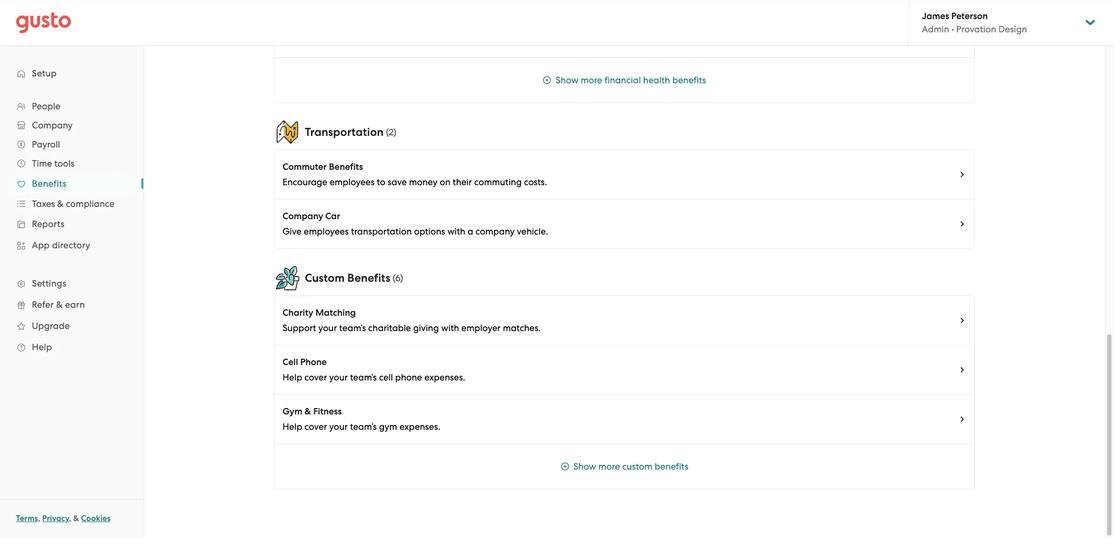 Task type: locate. For each thing, give the bounding box(es) containing it.
& right taxes
[[57, 199, 64, 209]]

your
[[319, 35, 337, 46], [319, 323, 337, 334], [329, 373, 348, 383], [329, 422, 348, 433]]

1 vertical spatial employees
[[304, 226, 349, 237]]

1 vertical spatial benefits
[[655, 462, 689, 472]]

company down people at left top
[[32, 120, 73, 131]]

2 vertical spatial help
[[283, 422, 302, 433]]

cover
[[305, 373, 327, 383], [305, 422, 327, 433]]

, left cookies
[[69, 514, 71, 524]]

settings link
[[11, 274, 133, 293]]

employees
[[330, 177, 375, 188], [304, 226, 349, 237]]

help down cell
[[283, 373, 302, 383]]

help down upgrade
[[32, 342, 52, 353]]

benefits
[[673, 75, 707, 86], [655, 462, 689, 472]]

more left financial
[[581, 75, 603, 86]]

transportation
[[305, 125, 384, 139]]

taxes & compliance
[[32, 199, 114, 209]]

1 vertical spatial )
[[401, 273, 403, 284]]

1 vertical spatial benefits
[[32, 179, 66, 189]]

james peterson admin • provation design
[[923, 11, 1028, 35]]

show inside 'button'
[[556, 75, 579, 86]]

& for earn
[[56, 300, 63, 310]]

benefits right "custom"
[[655, 462, 689, 472]]

team's
[[339, 35, 366, 46], [339, 323, 366, 334], [350, 373, 377, 383], [350, 422, 377, 433]]

company for company
[[32, 120, 73, 131]]

cover down phone
[[305, 373, 327, 383]]

benefits right health on the right top
[[673, 75, 707, 86]]

support inside button
[[283, 35, 316, 46]]

payroll
[[32, 139, 60, 150]]

refer & earn link
[[11, 295, 133, 315]]

setup link
[[11, 64, 133, 83]]

gusto navigation element
[[0, 46, 143, 375]]

show left "custom"
[[574, 462, 597, 472]]

privacy link
[[42, 514, 69, 524]]

0 horizontal spatial )
[[394, 127, 397, 138]]

benefits down transportation
[[329, 162, 363, 173]]

1 vertical spatial expenses.
[[400, 422, 441, 433]]

list containing people
[[0, 97, 143, 358]]

directory
[[52, 240, 90, 251]]

0 vertical spatial support
[[283, 35, 316, 46]]

financial
[[605, 75, 641, 86]]

opens in current tab image for cell phone
[[959, 366, 967, 375]]

1 vertical spatial opens in current tab image
[[959, 220, 967, 229]]

list containing charity matching
[[274, 296, 976, 490]]

fitness
[[313, 407, 342, 418]]

team's inside gym & fitness help cover your team's gym expenses.
[[350, 422, 377, 433]]

& inside gym & fitness help cover your team's gym expenses.
[[305, 407, 311, 418]]

expenses. inside the cell phone help cover your team's cell phone expenses.
[[425, 373, 466, 383]]

1 opens in current tab image from the top
[[959, 29, 967, 37]]

company inside dropdown button
[[32, 120, 73, 131]]

show down an
[[556, 75, 579, 86]]

1 vertical spatial with
[[441, 323, 459, 334]]

cover inside gym & fitness help cover your team's gym expenses.
[[305, 422, 327, 433]]

time tools button
[[11, 154, 133, 173]]

0 vertical spatial to
[[557, 35, 565, 46]]

1 vertical spatial company
[[283, 211, 323, 222]]

people
[[32, 101, 60, 112]]

expenses. right the gym
[[400, 422, 441, 433]]

1 horizontal spatial ,
[[69, 514, 71, 524]]

employees for car
[[304, 226, 349, 237]]

with right giving
[[441, 323, 459, 334]]

& right gym
[[305, 407, 311, 418]]

support your team's future by matching employees' contributions to an individual retirement account.
[[283, 35, 706, 46]]

opens in current tab image
[[959, 29, 967, 37], [959, 317, 967, 325], [959, 366, 967, 375]]

cover inside the cell phone help cover your team's cell phone expenses.
[[305, 373, 327, 383]]

0 vertical spatial show
[[556, 75, 579, 86]]

upgrade
[[32, 321, 70, 332]]

( up "charity matching support your team's charitable giving with employer matches."
[[393, 273, 396, 284]]

list
[[274, 0, 976, 103], [0, 97, 143, 358], [274, 150, 976, 249], [274, 296, 976, 490]]

to
[[557, 35, 565, 46], [377, 177, 386, 188]]

company up "give"
[[283, 211, 323, 222]]

phone
[[395, 373, 422, 383]]

admin
[[923, 24, 950, 35]]

by
[[396, 35, 406, 46]]

0 vertical spatial with
[[448, 226, 466, 237]]

)
[[394, 127, 397, 138], [401, 273, 403, 284]]

0 vertical spatial benefits
[[329, 162, 363, 173]]

employees inside commuter benefits encourage employees to save money on their commuting costs.
[[330, 177, 375, 188]]

with left a
[[448, 226, 466, 237]]

1 vertical spatial cover
[[305, 422, 327, 433]]

list containing support your team's future by matching employees' contributions to an individual retirement account.
[[274, 0, 976, 103]]

1 vertical spatial (
[[393, 273, 396, 284]]

2 support from the top
[[283, 323, 316, 334]]

employees inside company car give employees transportation options with a company vehicle.
[[304, 226, 349, 237]]

privacy
[[42, 514, 69, 524]]

terms link
[[16, 514, 38, 524]]

1 vertical spatial show
[[574, 462, 597, 472]]

3 opens in current tab image from the top
[[959, 416, 967, 424]]

1 horizontal spatial (
[[393, 273, 396, 284]]

list containing commuter benefits
[[274, 150, 976, 249]]

more left "custom"
[[599, 462, 620, 472]]

benefits inside commuter benefits encourage employees to save money on their commuting costs.
[[329, 162, 363, 173]]

1 vertical spatial help
[[283, 373, 302, 383]]

employees down the car
[[304, 226, 349, 237]]

car
[[326, 211, 340, 222]]

support
[[283, 35, 316, 46], [283, 323, 316, 334]]

0 vertical spatial (
[[386, 127, 389, 138]]

) inside the transportation ( 2 )
[[394, 127, 397, 138]]

0 vertical spatial employees
[[330, 177, 375, 188]]

charity
[[283, 308, 314, 319]]

app directory link
[[11, 236, 133, 255]]

1 vertical spatial opens in current tab image
[[959, 317, 967, 325]]

team's down the matching
[[339, 323, 366, 334]]

0 vertical spatial opens in current tab image
[[959, 171, 967, 179]]

0 vertical spatial cover
[[305, 373, 327, 383]]

benefits left the 6
[[348, 272, 391, 285]]

team's left the gym
[[350, 422, 377, 433]]

0 horizontal spatial to
[[377, 177, 386, 188]]

show more custom benefits
[[574, 462, 689, 472]]

phone
[[300, 357, 327, 368]]

setup
[[32, 68, 57, 79]]

commuter benefits encourage employees to save money on their commuting costs.
[[283, 162, 547, 188]]

(
[[386, 127, 389, 138], [393, 273, 396, 284]]

& left 'earn'
[[56, 300, 63, 310]]

upgrade link
[[11, 317, 133, 336]]

more inside 'button'
[[581, 75, 603, 86]]

benefits inside gusto navigation 'element'
[[32, 179, 66, 189]]

0 horizontal spatial company
[[32, 120, 73, 131]]

) up "charity matching support your team's charitable giving with employer matches."
[[401, 273, 403, 284]]

show for show more custom benefits
[[574, 462, 597, 472]]

team's left cell
[[350, 373, 377, 383]]

company inside company car give employees transportation options with a company vehicle.
[[283, 211, 323, 222]]

to left an
[[557, 35, 565, 46]]

giving
[[414, 323, 439, 334]]

more
[[581, 75, 603, 86], [599, 462, 620, 472]]

team's left future
[[339, 35, 366, 46]]

1 opens in current tab image from the top
[[959, 171, 967, 179]]

2 opens in current tab image from the top
[[959, 220, 967, 229]]

1 cover from the top
[[305, 373, 327, 383]]

3 opens in current tab image from the top
[[959, 366, 967, 375]]

transportation ( 2 )
[[305, 125, 397, 139]]

help inside gym & fitness help cover your team's gym expenses.
[[283, 422, 302, 433]]

0 vertical spatial )
[[394, 127, 397, 138]]

help
[[32, 342, 52, 353], [283, 373, 302, 383], [283, 422, 302, 433]]

,
[[38, 514, 40, 524], [69, 514, 71, 524]]

give
[[283, 226, 302, 237]]

refer
[[32, 300, 54, 310]]

design
[[999, 24, 1028, 35]]

( right transportation
[[386, 127, 389, 138]]

, left privacy
[[38, 514, 40, 524]]

support inside "charity matching support your team's charitable giving with employer matches."
[[283, 323, 316, 334]]

with
[[448, 226, 466, 237], [441, 323, 459, 334]]

terms , privacy , & cookies
[[16, 514, 111, 524]]

benefits
[[329, 162, 363, 173], [32, 179, 66, 189], [348, 272, 391, 285]]

1 vertical spatial support
[[283, 323, 316, 334]]

2 opens in current tab image from the top
[[959, 317, 967, 325]]

1 horizontal spatial to
[[557, 35, 565, 46]]

0 vertical spatial help
[[32, 342, 52, 353]]

more inside button
[[599, 462, 620, 472]]

cover down fitness
[[305, 422, 327, 433]]

benefits down time tools
[[32, 179, 66, 189]]

benefits link
[[11, 174, 133, 193]]

2 vertical spatial opens in current tab image
[[959, 416, 967, 424]]

1 horizontal spatial company
[[283, 211, 323, 222]]

1 vertical spatial more
[[599, 462, 620, 472]]

matches.
[[503, 323, 541, 334]]

expenses. inside gym & fitness help cover your team's gym expenses.
[[400, 422, 441, 433]]

cell
[[379, 373, 393, 383]]

&
[[57, 199, 64, 209], [56, 300, 63, 310], [305, 407, 311, 418], [73, 514, 79, 524]]

expenses.
[[425, 373, 466, 383], [400, 422, 441, 433]]

employer
[[462, 323, 501, 334]]

1 horizontal spatial )
[[401, 273, 403, 284]]

& inside "dropdown button"
[[57, 199, 64, 209]]

show more custom benefits button
[[275, 445, 975, 489]]

cell
[[283, 357, 298, 368]]

show more financial health benefits
[[556, 75, 707, 86]]

0 horizontal spatial (
[[386, 127, 389, 138]]

2 vertical spatial opens in current tab image
[[959, 366, 967, 375]]

2 , from the left
[[69, 514, 71, 524]]

company
[[32, 120, 73, 131], [283, 211, 323, 222]]

) up commuter benefits encourage employees to save money on their commuting costs.
[[394, 127, 397, 138]]

employees up the car
[[330, 177, 375, 188]]

on
[[440, 177, 451, 188]]

more for financial
[[581, 75, 603, 86]]

help inside the cell phone help cover your team's cell phone expenses.
[[283, 373, 302, 383]]

cookies
[[81, 514, 111, 524]]

show inside button
[[574, 462, 597, 472]]

benefits for custom
[[348, 272, 391, 285]]

opens in current tab image
[[959, 171, 967, 179], [959, 220, 967, 229], [959, 416, 967, 424]]

1 support from the top
[[283, 35, 316, 46]]

0 vertical spatial more
[[581, 75, 603, 86]]

0 vertical spatial company
[[32, 120, 73, 131]]

1 vertical spatial to
[[377, 177, 386, 188]]

0 vertical spatial opens in current tab image
[[959, 29, 967, 37]]

help down gym
[[283, 422, 302, 433]]

tools
[[54, 158, 74, 169]]

earn
[[65, 300, 85, 310]]

2 vertical spatial benefits
[[348, 272, 391, 285]]

0 vertical spatial expenses.
[[425, 373, 466, 383]]

future
[[368, 35, 394, 46]]

2 cover from the top
[[305, 422, 327, 433]]

0 horizontal spatial ,
[[38, 514, 40, 524]]

benefits inside 'button'
[[673, 75, 707, 86]]

expenses. right phone on the bottom left of page
[[425, 373, 466, 383]]

to left save
[[377, 177, 386, 188]]

your inside "charity matching support your team's charitable giving with employer matches."
[[319, 323, 337, 334]]

0 vertical spatial benefits
[[673, 75, 707, 86]]



Task type: describe. For each thing, give the bounding box(es) containing it.
commuter
[[283, 162, 327, 173]]

company car give employees transportation options with a company vehicle.
[[283, 211, 548, 237]]

company
[[476, 226, 515, 237]]

taxes & compliance button
[[11, 194, 133, 214]]

time tools
[[32, 158, 74, 169]]

team's inside the cell phone help cover your team's cell phone expenses.
[[350, 373, 377, 383]]

gym
[[283, 407, 303, 418]]

benefits inside button
[[655, 462, 689, 472]]

an
[[567, 35, 579, 46]]

help inside gusto navigation 'element'
[[32, 342, 52, 353]]

team's inside button
[[339, 35, 366, 46]]

compliance
[[66, 199, 114, 209]]

vehicle.
[[517, 226, 548, 237]]

opens in current tab image for charity matching
[[959, 317, 967, 325]]

& for fitness
[[305, 407, 311, 418]]

cell phone help cover your team's cell phone expenses.
[[283, 357, 466, 383]]

james
[[923, 11, 950, 22]]

custom benefits ( 6 )
[[305, 272, 403, 285]]

matching
[[316, 308, 356, 319]]

& for compliance
[[57, 199, 64, 209]]

6
[[396, 273, 401, 284]]

cookies button
[[81, 513, 111, 526]]

expenses. for gym & fitness
[[400, 422, 441, 433]]

people button
[[11, 97, 133, 116]]

support your team's future by matching employees' contributions to an individual retirement account. button
[[275, 9, 975, 57]]

) inside custom benefits ( 6 )
[[401, 273, 403, 284]]

app
[[32, 240, 50, 251]]

employees for benefits
[[330, 177, 375, 188]]

to inside button
[[557, 35, 565, 46]]

company button
[[11, 116, 133, 135]]

( inside custom benefits ( 6 )
[[393, 273, 396, 284]]

provation
[[957, 24, 997, 35]]

with inside "charity matching support your team's charitable giving with employer matches."
[[441, 323, 459, 334]]

your inside the cell phone help cover your team's cell phone expenses.
[[329, 373, 348, 383]]

to inside commuter benefits encourage employees to save money on their commuting costs.
[[377, 177, 386, 188]]

with inside company car give employees transportation options with a company vehicle.
[[448, 226, 466, 237]]

settings
[[32, 278, 66, 289]]

your inside button
[[319, 35, 337, 46]]

a
[[468, 226, 474, 237]]

refer & earn
[[32, 300, 85, 310]]

reports
[[32, 219, 65, 230]]

retirement
[[624, 35, 668, 46]]

custom
[[305, 272, 345, 285]]

account.
[[670, 35, 706, 46]]

charitable
[[368, 323, 411, 334]]

opens in current tab image for company car
[[959, 220, 967, 229]]

costs.
[[524, 177, 547, 188]]

peterson
[[952, 11, 989, 22]]

their
[[453, 177, 472, 188]]

show for show more financial health benefits
[[556, 75, 579, 86]]

options
[[414, 226, 445, 237]]

reports link
[[11, 215, 133, 234]]

help link
[[11, 338, 133, 357]]

matching
[[408, 35, 448, 46]]

your inside gym & fitness help cover your team's gym expenses.
[[329, 422, 348, 433]]

expenses. for cell phone
[[425, 373, 466, 383]]

more for custom
[[599, 462, 620, 472]]

money
[[409, 177, 438, 188]]

commuting
[[474, 177, 522, 188]]

encourage
[[283, 177, 328, 188]]

custom
[[623, 462, 653, 472]]

terms
[[16, 514, 38, 524]]

taxes
[[32, 199, 55, 209]]

show more financial health benefits button
[[275, 58, 975, 103]]

1 , from the left
[[38, 514, 40, 524]]

benefits for commuter
[[329, 162, 363, 173]]

app directory
[[32, 240, 90, 251]]

gym & fitness help cover your team's gym expenses.
[[283, 407, 441, 433]]

employees'
[[450, 35, 497, 46]]

gym
[[379, 422, 398, 433]]

& left "cookies" button
[[73, 514, 79, 524]]

opens in current tab image for commuter benefits
[[959, 171, 967, 179]]

( inside the transportation ( 2 )
[[386, 127, 389, 138]]

individual
[[581, 35, 622, 46]]

health
[[644, 75, 671, 86]]

opens in current tab image inside support your team's future by matching employees' contributions to an individual retirement account. button
[[959, 29, 967, 37]]

save
[[388, 177, 407, 188]]

•
[[952, 24, 955, 35]]

company for company car give employees transportation options with a company vehicle.
[[283, 211, 323, 222]]

payroll button
[[11, 135, 133, 154]]

2
[[389, 127, 394, 138]]

team's inside "charity matching support your team's charitable giving with employer matches."
[[339, 323, 366, 334]]

transportation
[[351, 226, 412, 237]]

home image
[[16, 12, 71, 33]]

opens in current tab image for gym & fitness
[[959, 416, 967, 424]]

contributions
[[499, 35, 554, 46]]

charity matching support your team's charitable giving with employer matches.
[[283, 308, 541, 334]]

time
[[32, 158, 52, 169]]



Task type: vqa. For each thing, say whether or not it's contained in the screenshot.
info
no



